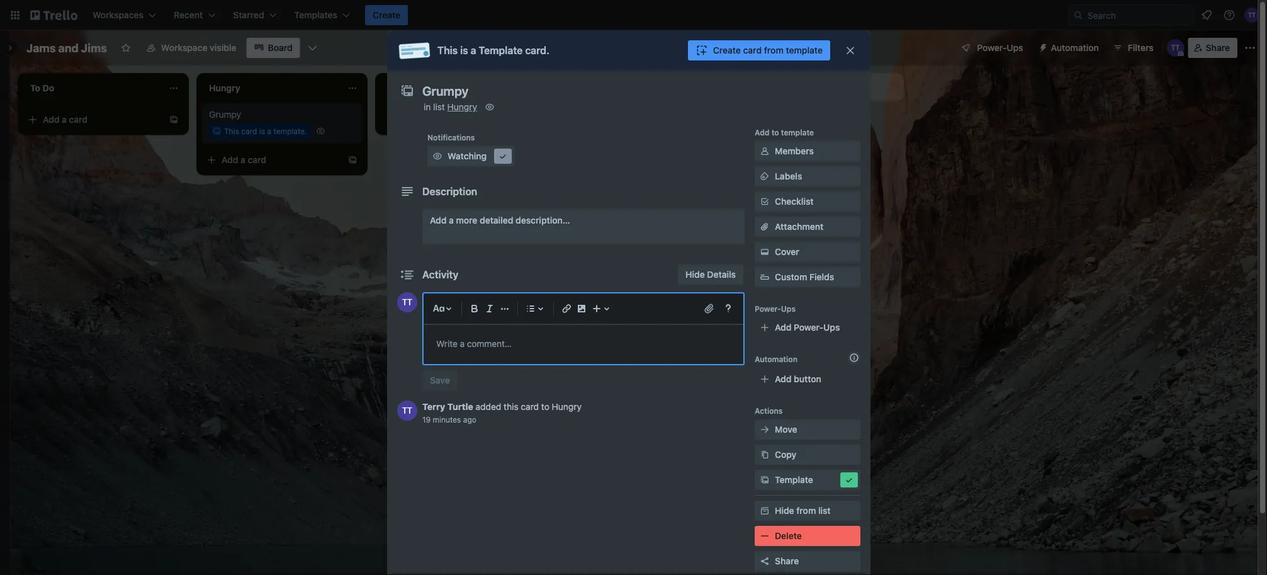 Task type: describe. For each thing, give the bounding box(es) containing it.
lists image
[[523, 301, 539, 316]]

1 terry turtle (terryturtle) image from the top
[[397, 292, 418, 312]]

ups inside button
[[1007, 43, 1024, 53]]

switch to… image
[[9, 9, 21, 21]]

1 vertical spatial share button
[[755, 551, 861, 571]]

1 vertical spatial template
[[782, 128, 814, 137]]

copy link
[[755, 445, 861, 465]]

create card from template
[[713, 45, 823, 55]]

checklist
[[775, 196, 814, 207]]

more
[[456, 215, 478, 225]]

custom fields button
[[755, 271, 861, 283]]

add a card for create from template… icon add a card button
[[222, 155, 266, 165]]

0 vertical spatial share button
[[1189, 38, 1238, 58]]

2 vertical spatial power-
[[794, 322, 824, 333]]

actions
[[755, 406, 783, 415]]

hide details
[[686, 269, 736, 280]]

delete
[[775, 531, 802, 541]]

add inside button
[[775, 374, 792, 384]]

open information menu image
[[1224, 9, 1236, 21]]

sm image right hungry link
[[484, 101, 496, 113]]

0 horizontal spatial automation
[[755, 355, 798, 363]]

0 vertical spatial template
[[479, 44, 523, 56]]

sm image for template
[[759, 474, 772, 486]]

custom fields
[[775, 272, 835, 282]]

customize views image
[[307, 42, 319, 54]]

add a more detailed description… link
[[423, 209, 745, 244]]

sm image for delete
[[759, 530, 772, 542]]

board
[[268, 43, 293, 53]]

1 vertical spatial from
[[797, 505, 816, 516]]

1 horizontal spatial list
[[819, 505, 831, 516]]

link image
[[559, 301, 574, 316]]

add button button
[[755, 369, 861, 389]]

1 vertical spatial terry turtle (terryturtle) image
[[1168, 39, 1185, 57]]

in list hungry
[[424, 102, 477, 112]]

visible
[[210, 43, 237, 53]]

watching
[[448, 151, 487, 161]]

add a card button for create from template… icon
[[202, 150, 343, 170]]

terry turtle added this card to hungry 19 minutes ago
[[423, 402, 582, 424]]

hungry link
[[448, 102, 477, 112]]

detailed
[[480, 215, 514, 225]]

hide details link
[[678, 265, 744, 285]]

0 horizontal spatial is
[[259, 127, 265, 135]]

card.
[[525, 44, 550, 56]]

create for create
[[373, 10, 401, 20]]

hide from list link
[[755, 501, 861, 521]]

hide for hide from list
[[775, 505, 795, 516]]

move
[[775, 424, 798, 435]]

1 vertical spatial ups
[[782, 304, 796, 313]]

sm image for checklist
[[759, 195, 772, 208]]

activity
[[423, 269, 459, 281]]

create from template… image
[[169, 115, 179, 125]]

1 horizontal spatial ups
[[824, 322, 840, 333]]

automation inside button
[[1052, 43, 1100, 53]]

sm image for labels
[[759, 170, 772, 183]]

turtle
[[448, 402, 474, 412]]

text styles image
[[431, 301, 447, 316]]

0 vertical spatial is
[[461, 44, 468, 56]]

sm image for cover
[[759, 246, 772, 258]]

add a more detailed description…
[[430, 215, 570, 225]]

workspace visible
[[161, 43, 237, 53]]

power-ups inside button
[[978, 43, 1024, 53]]

power-ups button
[[953, 38, 1031, 58]]

primary element
[[0, 0, 1268, 30]]

open help dialog image
[[721, 301, 736, 316]]

members
[[775, 146, 814, 156]]

sm image inside 'template' button
[[843, 474, 856, 486]]

sm image inside watching button
[[497, 150, 510, 163]]

attachment
[[775, 221, 824, 232]]

labels
[[775, 171, 803, 181]]

add a card button for create from template… image
[[23, 110, 164, 130]]

show menu image
[[1245, 42, 1257, 54]]

this
[[504, 402, 519, 412]]

more formatting image
[[498, 301, 513, 316]]

and
[[58, 41, 79, 54]]

hide for hide details
[[686, 269, 705, 280]]

copy
[[775, 449, 797, 460]]

members link
[[755, 141, 861, 161]]

add button
[[775, 374, 822, 384]]

Main content area, start typing to enter text. text field
[[436, 336, 731, 351]]

power- inside button
[[978, 43, 1007, 53]]

create card from template button
[[688, 40, 831, 60]]

board link
[[247, 38, 300, 58]]

create from template… image
[[348, 155, 358, 165]]

19
[[423, 415, 431, 424]]

template.
[[274, 127, 307, 135]]

sm image for hide from list
[[759, 505, 772, 517]]

attach and insert link image
[[704, 302, 716, 315]]

minutes
[[433, 415, 461, 424]]

0 horizontal spatial hungry
[[448, 102, 477, 112]]



Task type: locate. For each thing, give the bounding box(es) containing it.
1 horizontal spatial template
[[775, 475, 814, 485]]

to right this
[[542, 402, 550, 412]]

sm image inside move link
[[759, 423, 772, 436]]

template
[[479, 44, 523, 56], [775, 475, 814, 485]]

sm image left checklist
[[759, 195, 772, 208]]

notifications
[[428, 133, 475, 142]]

filters button
[[1110, 38, 1158, 58]]

power-
[[978, 43, 1007, 53], [755, 304, 782, 313], [794, 322, 824, 333]]

0 horizontal spatial add a card
[[43, 114, 88, 125]]

is down 'grumpy' link
[[259, 127, 265, 135]]

add to template
[[755, 128, 814, 137]]

1 vertical spatial share
[[775, 556, 799, 566]]

terry turtle (terryturtle) image
[[397, 292, 418, 312], [397, 401, 418, 421]]

in
[[424, 102, 431, 112]]

1 horizontal spatial add a card button
[[202, 150, 343, 170]]

0 horizontal spatial power-
[[755, 304, 782, 313]]

grumpy link
[[209, 108, 355, 121]]

template left card.
[[479, 44, 523, 56]]

Board name text field
[[20, 38, 113, 58]]

1 horizontal spatial add a card
[[222, 155, 266, 165]]

0 horizontal spatial add a card button
[[23, 110, 164, 130]]

list up delete link on the right
[[819, 505, 831, 516]]

description
[[423, 185, 478, 197]]

ago
[[463, 415, 477, 424]]

hungry inside "terry turtle added this card to hungry 19 minutes ago"
[[552, 402, 582, 412]]

Search field
[[1084, 6, 1194, 25]]

sm image for watching
[[431, 150, 444, 163]]

1 vertical spatial add a card button
[[202, 150, 343, 170]]

search image
[[1074, 10, 1084, 20]]

1 horizontal spatial power-ups
[[978, 43, 1024, 53]]

0 horizontal spatial share button
[[755, 551, 861, 571]]

0 vertical spatial add a card
[[43, 114, 88, 125]]

share
[[1207, 43, 1231, 53], [775, 556, 799, 566]]

sm image down notifications
[[431, 150, 444, 163]]

1 horizontal spatial this
[[438, 44, 458, 56]]

sm image inside delete link
[[759, 530, 772, 542]]

2 horizontal spatial power-
[[978, 43, 1007, 53]]

1 horizontal spatial automation
[[1052, 43, 1100, 53]]

workspace visible button
[[138, 38, 244, 58]]

0 notifications image
[[1200, 8, 1215, 23]]

added
[[476, 402, 502, 412]]

automation up add button
[[755, 355, 798, 363]]

0 vertical spatial power-
[[978, 43, 1007, 53]]

1 vertical spatial this
[[224, 127, 239, 135]]

hungry
[[448, 102, 477, 112], [552, 402, 582, 412]]

1 vertical spatial terry turtle (terryturtle) image
[[397, 401, 418, 421]]

1 vertical spatial automation
[[755, 355, 798, 363]]

1 horizontal spatial terry turtle (terryturtle) image
[[1245, 8, 1260, 23]]

is up hungry link
[[461, 44, 468, 56]]

sm image
[[759, 145, 772, 157], [497, 150, 510, 163], [759, 170, 772, 183], [759, 423, 772, 436], [759, 448, 772, 461], [843, 474, 856, 486], [759, 530, 772, 542]]

share down delete
[[775, 556, 799, 566]]

terry turtle (terryturtle) image
[[1245, 8, 1260, 23], [1168, 39, 1185, 57]]

1 vertical spatial template
[[775, 475, 814, 485]]

0 horizontal spatial this
[[224, 127, 239, 135]]

list
[[433, 102, 445, 112], [819, 505, 831, 516]]

terry turtle (terryturtle) image left 19
[[397, 401, 418, 421]]

0 horizontal spatial from
[[764, 45, 784, 55]]

ups up the add power-ups
[[782, 304, 796, 313]]

fields
[[810, 272, 835, 282]]

this card is a template.
[[224, 127, 307, 135]]

0 vertical spatial add a card button
[[23, 110, 164, 130]]

0 horizontal spatial template
[[479, 44, 523, 56]]

bold ⌘b image
[[467, 301, 482, 316]]

1 horizontal spatial is
[[461, 44, 468, 56]]

hide up delete
[[775, 505, 795, 516]]

sm image right power-ups button
[[1034, 38, 1052, 55]]

delete link
[[755, 526, 861, 546]]

0 vertical spatial list
[[433, 102, 445, 112]]

hide from list
[[775, 505, 831, 516]]

1 vertical spatial power-
[[755, 304, 782, 313]]

0 horizontal spatial to
[[542, 402, 550, 412]]

hide
[[686, 269, 705, 280], [775, 505, 795, 516]]

attachment button
[[755, 217, 861, 237]]

cover link
[[755, 242, 861, 262]]

2 terry turtle (terryturtle) image from the top
[[397, 401, 418, 421]]

jams
[[26, 41, 56, 54]]

0 vertical spatial from
[[764, 45, 784, 55]]

workspace
[[161, 43, 208, 53]]

sm image left "cover"
[[759, 246, 772, 258]]

None text field
[[416, 79, 832, 102]]

1 horizontal spatial to
[[772, 128, 780, 137]]

sm image
[[1034, 38, 1052, 55], [484, 101, 496, 113], [431, 150, 444, 163], [759, 195, 772, 208], [759, 246, 772, 258], [759, 474, 772, 486], [759, 505, 772, 517]]

sm image for move
[[759, 423, 772, 436]]

terry turtle (terryturtle) image right filters
[[1168, 39, 1185, 57]]

checklist link
[[755, 191, 861, 212]]

2 horizontal spatial ups
[[1007, 43, 1024, 53]]

save
[[430, 375, 450, 385]]

cover
[[775, 247, 800, 257]]

1 vertical spatial add a card
[[222, 155, 266, 165]]

filters
[[1129, 43, 1154, 53]]

details
[[708, 269, 736, 280]]

1 horizontal spatial from
[[797, 505, 816, 516]]

automation down search image
[[1052, 43, 1100, 53]]

sm image inside automation button
[[1034, 38, 1052, 55]]

labels link
[[755, 166, 861, 186]]

custom
[[775, 272, 808, 282]]

1 vertical spatial hungry
[[552, 402, 582, 412]]

add a card
[[43, 114, 88, 125], [222, 155, 266, 165]]

italic ⌘i image
[[482, 301, 498, 316]]

share button down 0 notifications icon
[[1189, 38, 1238, 58]]

to inside "terry turtle added this card to hungry 19 minutes ago"
[[542, 402, 550, 412]]

add power-ups link
[[755, 317, 861, 338]]

0 vertical spatial terry turtle (terryturtle) image
[[1245, 8, 1260, 23]]

0 horizontal spatial create
[[373, 10, 401, 20]]

from inside button
[[764, 45, 784, 55]]

grumpy
[[209, 109, 241, 120]]

add a card button
[[23, 110, 164, 130], [202, 150, 343, 170]]

a
[[471, 44, 477, 56], [62, 114, 67, 125], [267, 127, 271, 135], [241, 155, 246, 165], [449, 215, 454, 225]]

create
[[373, 10, 401, 20], [713, 45, 741, 55]]

this
[[438, 44, 458, 56], [224, 127, 239, 135]]

save button
[[423, 370, 458, 390]]

create for create card from template
[[713, 45, 741, 55]]

create inside primary element
[[373, 10, 401, 20]]

card inside "terry turtle added this card to hungry 19 minutes ago"
[[521, 402, 539, 412]]

hungry right this
[[552, 402, 582, 412]]

from
[[764, 45, 784, 55], [797, 505, 816, 516]]

ups
[[1007, 43, 1024, 53], [782, 304, 796, 313], [824, 322, 840, 333]]

0 vertical spatial ups
[[1007, 43, 1024, 53]]

1 horizontal spatial power-
[[794, 322, 824, 333]]

1 vertical spatial create
[[713, 45, 741, 55]]

1 horizontal spatial share button
[[1189, 38, 1238, 58]]

sm image for copy
[[759, 448, 772, 461]]

terry
[[423, 402, 446, 412]]

jims
[[81, 41, 107, 54]]

automation
[[1052, 43, 1100, 53], [755, 355, 798, 363]]

template inside button
[[786, 45, 823, 55]]

0 vertical spatial this
[[438, 44, 458, 56]]

editor toolbar toolbar
[[429, 299, 739, 319]]

template button
[[755, 470, 861, 490]]

1 horizontal spatial hungry
[[552, 402, 582, 412]]

this is a template card.
[[438, 44, 550, 56]]

2 vertical spatial ups
[[824, 322, 840, 333]]

0 horizontal spatial ups
[[782, 304, 796, 313]]

sm image left copy in the right bottom of the page
[[759, 448, 772, 461]]

sm image right 'watching'
[[497, 150, 510, 163]]

terry turtle (terryturtle) image left text styles image
[[397, 292, 418, 312]]

sm image left delete
[[759, 530, 772, 542]]

sm image for members
[[759, 145, 772, 157]]

1 horizontal spatial share
[[1207, 43, 1231, 53]]

template inside 'template' button
[[775, 475, 814, 485]]

is
[[461, 44, 468, 56], [259, 127, 265, 135]]

0 vertical spatial terry turtle (terryturtle) image
[[397, 292, 418, 312]]

1 vertical spatial is
[[259, 127, 265, 135]]

sm image inside labels link
[[759, 170, 772, 183]]

0 horizontal spatial power-ups
[[755, 304, 796, 313]]

0 vertical spatial automation
[[1052, 43, 1100, 53]]

star or unstar board image
[[121, 43, 131, 53]]

1 vertical spatial list
[[819, 505, 831, 516]]

button
[[794, 374, 822, 384]]

add
[[43, 114, 59, 125], [755, 128, 770, 137], [222, 155, 238, 165], [430, 215, 447, 225], [775, 322, 792, 333], [775, 374, 792, 384]]

image image
[[574, 301, 590, 316]]

to up members
[[772, 128, 780, 137]]

sm image left labels at the right top
[[759, 170, 772, 183]]

sm image inside copy link
[[759, 448, 772, 461]]

sm image down copy link
[[759, 474, 772, 486]]

0 vertical spatial share
[[1207, 43, 1231, 53]]

description…
[[516, 215, 570, 225]]

hungry up notifications
[[448, 102, 477, 112]]

hide left "details" on the top of page
[[686, 269, 705, 280]]

template down copy in the right bottom of the page
[[775, 475, 814, 485]]

to
[[772, 128, 780, 137], [542, 402, 550, 412]]

1 horizontal spatial hide
[[775, 505, 795, 516]]

sm image inside watching button
[[431, 150, 444, 163]]

19 minutes ago link
[[423, 415, 477, 424]]

this for this is a template card.
[[438, 44, 458, 56]]

ups left automation button
[[1007, 43, 1024, 53]]

list right in
[[433, 102, 445, 112]]

sm image left hide from list
[[759, 505, 772, 517]]

this down the grumpy
[[224, 127, 239, 135]]

0 horizontal spatial hide
[[686, 269, 705, 280]]

sm image down actions
[[759, 423, 772, 436]]

watching button
[[428, 146, 515, 166]]

1 vertical spatial hide
[[775, 505, 795, 516]]

1 vertical spatial to
[[542, 402, 550, 412]]

0 horizontal spatial list
[[433, 102, 445, 112]]

0 horizontal spatial share
[[775, 556, 799, 566]]

sm image inside 'template' button
[[759, 474, 772, 486]]

1 vertical spatial power-ups
[[755, 304, 796, 313]]

share button down delete link on the right
[[755, 551, 861, 571]]

sm image inside checklist "link"
[[759, 195, 772, 208]]

create button
[[365, 5, 408, 25]]

1 horizontal spatial create
[[713, 45, 741, 55]]

jams and jims
[[26, 41, 107, 54]]

terry turtle (terryturtle) image right open information menu image
[[1245, 8, 1260, 23]]

card
[[744, 45, 762, 55], [69, 114, 88, 125], [241, 127, 257, 135], [248, 155, 266, 165], [521, 402, 539, 412]]

share button
[[1189, 38, 1238, 58], [755, 551, 861, 571]]

power-ups
[[978, 43, 1024, 53], [755, 304, 796, 313]]

sm image inside members link
[[759, 145, 772, 157]]

0 vertical spatial create
[[373, 10, 401, 20]]

ups down fields
[[824, 322, 840, 333]]

0 vertical spatial template
[[786, 45, 823, 55]]

0 vertical spatial power-ups
[[978, 43, 1024, 53]]

add a card for add a card button associated with create from template… image
[[43, 114, 88, 125]]

sm image inside hide from list link
[[759, 505, 772, 517]]

0 horizontal spatial terry turtle (terryturtle) image
[[1168, 39, 1185, 57]]

this for this card is a template.
[[224, 127, 239, 135]]

this up "in list hungry"
[[438, 44, 458, 56]]

0 vertical spatial to
[[772, 128, 780, 137]]

sm image down copy link
[[843, 474, 856, 486]]

0 vertical spatial hide
[[686, 269, 705, 280]]

move link
[[755, 419, 861, 440]]

sm image down add to template
[[759, 145, 772, 157]]

0 vertical spatial hungry
[[448, 102, 477, 112]]

sm image for automation
[[1034, 38, 1052, 55]]

add power-ups
[[775, 322, 840, 333]]

template
[[786, 45, 823, 55], [782, 128, 814, 137]]

automation button
[[1034, 38, 1107, 58]]

sm image inside cover link
[[759, 246, 772, 258]]

share left the show menu image
[[1207, 43, 1231, 53]]



Task type: vqa. For each thing, say whether or not it's contained in the screenshot.
This corresponding to This is a Template card.
yes



